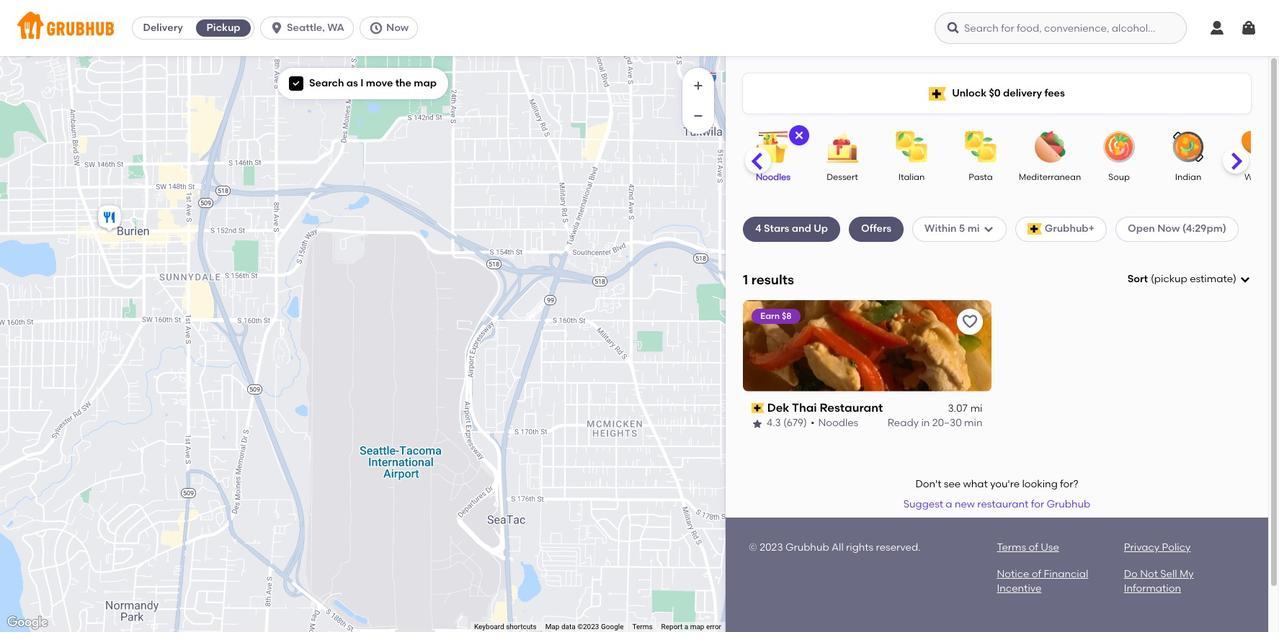 Task type: describe. For each thing, give the bounding box(es) containing it.
svg image for now
[[369, 21, 383, 35]]

in
[[921, 418, 930, 430]]

earn
[[760, 311, 780, 321]]

© 2023 grubhub all rights reserved.
[[749, 542, 921, 554]]

dek thai restaurant  logo image
[[743, 300, 991, 392]]

soup image
[[1094, 131, 1144, 163]]

offers
[[861, 223, 892, 235]]

dessert image
[[817, 131, 868, 163]]

search
[[309, 77, 344, 89]]

sort ( pickup estimate )
[[1128, 273, 1237, 285]]

(679)
[[783, 418, 807, 430]]

use
[[1041, 542, 1059, 554]]

do not sell my information
[[1124, 568, 1194, 595]]

noodles image
[[748, 131, 798, 163]]

dek
[[767, 401, 789, 415]]

estimate
[[1190, 273, 1233, 285]]

3.07 mi
[[948, 403, 983, 415]]

all
[[832, 542, 844, 554]]

plus icon image
[[691, 79, 706, 93]]

unlock $0 delivery fees
[[952, 87, 1065, 99]]

save this restaurant image
[[961, 313, 978, 331]]

(4:29pm)
[[1182, 223, 1227, 235]]

3.07
[[948, 403, 968, 415]]

italian image
[[886, 131, 937, 163]]

as
[[346, 77, 358, 89]]

delivery button
[[133, 17, 193, 40]]

i
[[361, 77, 364, 89]]

©2023
[[577, 623, 599, 631]]

svg image for search as i move the map
[[292, 79, 301, 88]]

4.3 (679)
[[767, 418, 807, 430]]

map data ©2023 google
[[545, 623, 624, 631]]

grubhub plus flag logo image for unlock $0 delivery fees
[[929, 87, 946, 101]]

grubhub inside button
[[1047, 499, 1091, 511]]

suggest a new restaurant for grubhub
[[904, 499, 1091, 511]]

terms of use
[[997, 542, 1059, 554]]

keyboard shortcuts button
[[474, 623, 537, 633]]

sort
[[1128, 273, 1148, 285]]

report a map error link
[[661, 623, 721, 631]]

google
[[601, 623, 624, 631]]

up
[[814, 223, 828, 235]]

policy
[[1162, 542, 1191, 554]]

results
[[751, 271, 794, 288]]

sell
[[1160, 568, 1177, 581]]

star icon image
[[752, 418, 763, 430]]

0 horizontal spatial map
[[414, 77, 437, 89]]

do not sell my information link
[[1124, 568, 1194, 595]]

italian
[[898, 172, 925, 182]]

don't
[[916, 479, 942, 491]]

1
[[743, 271, 748, 288]]

wa
[[327, 22, 344, 34]]

terms for terms "link"
[[632, 623, 653, 631]]

svg image inside field
[[1240, 274, 1251, 286]]

seattle,
[[287, 22, 325, 34]]

indian
[[1175, 172, 1202, 182]]

not
[[1140, 568, 1158, 581]]

save this restaurant button
[[957, 309, 983, 335]]

indian image
[[1163, 131, 1214, 163]]

terms of use link
[[997, 542, 1059, 554]]

minus icon image
[[691, 109, 706, 123]]

reserved.
[[876, 542, 921, 554]]

fees
[[1045, 87, 1065, 99]]

0 horizontal spatial grubhub
[[785, 542, 829, 554]]

keyboard shortcuts
[[474, 623, 537, 631]]

2023
[[760, 542, 783, 554]]

min
[[964, 418, 983, 430]]

dek thai restaurant image
[[95, 203, 124, 235]]

20–30
[[932, 418, 962, 430]]

1 vertical spatial now
[[1158, 223, 1180, 235]]

privacy policy
[[1124, 542, 1191, 554]]

1 results
[[743, 271, 794, 288]]

4 stars and up
[[755, 223, 828, 235]]

restaurant
[[820, 401, 883, 415]]

ready
[[888, 418, 919, 430]]

0 vertical spatial mi
[[968, 223, 980, 235]]

restaurant
[[977, 499, 1029, 511]]

of for notice
[[1032, 568, 1042, 581]]

for?
[[1060, 479, 1079, 491]]

delivery
[[143, 22, 183, 34]]

the
[[395, 77, 411, 89]]



Task type: vqa. For each thing, say whether or not it's contained in the screenshot.
the top mi
yes



Task type: locate. For each thing, give the bounding box(es) containing it.
now right open
[[1158, 223, 1180, 235]]

soup
[[1108, 172, 1130, 182]]

dek thai restaurant
[[767, 401, 883, 415]]

pasta
[[969, 172, 993, 182]]

1 vertical spatial terms
[[632, 623, 653, 631]]

1 vertical spatial map
[[690, 623, 704, 631]]

grubhub plus flag logo image left the 'unlock'
[[929, 87, 946, 101]]

a
[[946, 499, 952, 511], [684, 623, 688, 631]]

0 vertical spatial grubhub
[[1047, 499, 1091, 511]]

main navigation navigation
[[0, 0, 1279, 56]]

terms up notice
[[997, 542, 1026, 554]]

terms for terms of use
[[997, 542, 1026, 554]]

1 horizontal spatial map
[[690, 623, 704, 631]]

for
[[1031, 499, 1044, 511]]

svg image inside now button
[[369, 21, 383, 35]]

0 horizontal spatial noodles
[[756, 172, 790, 182]]

svg image
[[1209, 19, 1226, 37], [946, 21, 961, 35], [793, 130, 805, 141], [983, 224, 994, 235]]

svg image
[[1240, 19, 1258, 37], [270, 21, 284, 35], [369, 21, 383, 35], [292, 79, 301, 88], [1240, 274, 1251, 286]]

©
[[749, 542, 757, 554]]

terms link
[[632, 623, 653, 631]]

of inside notice of financial incentive
[[1032, 568, 1042, 581]]

a inside button
[[946, 499, 952, 511]]

new
[[955, 499, 975, 511]]

of
[[1029, 542, 1038, 554], [1032, 568, 1042, 581]]

thai
[[792, 401, 817, 415]]

grubhub plus flag logo image left grubhub+
[[1027, 224, 1042, 235]]

1 vertical spatial grubhub
[[785, 542, 829, 554]]

1 horizontal spatial grubhub plus flag logo image
[[1027, 224, 1042, 235]]

pasta image
[[956, 131, 1006, 163]]

suggest a new restaurant for grubhub button
[[897, 492, 1097, 518]]

mi up min
[[970, 403, 983, 415]]

suggest
[[904, 499, 943, 511]]

0 horizontal spatial terms
[[632, 623, 653, 631]]

earn $8
[[760, 311, 792, 321]]

map
[[414, 77, 437, 89], [690, 623, 704, 631]]

and
[[792, 223, 811, 235]]

5
[[959, 223, 965, 235]]

you're
[[990, 479, 1020, 491]]

see
[[944, 479, 961, 491]]

now inside button
[[386, 22, 409, 34]]

stars
[[764, 223, 789, 235]]

)
[[1233, 273, 1237, 285]]

a for report
[[684, 623, 688, 631]]

financial
[[1044, 568, 1088, 581]]

4
[[755, 223, 762, 235]]

terms left report on the bottom right of the page
[[632, 623, 653, 631]]

map
[[545, 623, 560, 631]]

terms
[[997, 542, 1026, 554], [632, 623, 653, 631]]

1 horizontal spatial terms
[[997, 542, 1026, 554]]

mi right 5
[[968, 223, 980, 235]]

a for suggest
[[946, 499, 952, 511]]

svg image for seattle, wa
[[270, 21, 284, 35]]

•
[[811, 418, 815, 430]]

privacy policy link
[[1124, 542, 1191, 554]]

a right report on the bottom right of the page
[[684, 623, 688, 631]]

0 vertical spatial of
[[1029, 542, 1038, 554]]

mi
[[968, 223, 980, 235], [970, 403, 983, 415]]

noodles down noodles image
[[756, 172, 790, 182]]

seattle, wa button
[[260, 17, 360, 40]]

google image
[[4, 614, 51, 633]]

1 vertical spatial mi
[[970, 403, 983, 415]]

grubhub plus flag logo image for grubhub+
[[1027, 224, 1042, 235]]

wings
[[1245, 172, 1270, 182]]

svg image inside seattle, wa button
[[270, 21, 284, 35]]

0 vertical spatial a
[[946, 499, 952, 511]]

search as i move the map
[[309, 77, 437, 89]]

delivery
[[1003, 87, 1042, 99]]

$0
[[989, 87, 1001, 99]]

don't see what you're looking for?
[[916, 479, 1079, 491]]

None field
[[1128, 272, 1251, 287]]

looking
[[1022, 479, 1058, 491]]

grubhub left the all
[[785, 542, 829, 554]]

1 vertical spatial grubhub plus flag logo image
[[1027, 224, 1042, 235]]

within
[[925, 223, 957, 235]]

dessert
[[827, 172, 858, 182]]

grubhub+
[[1045, 223, 1095, 235]]

map right the
[[414, 77, 437, 89]]

4.3
[[767, 418, 781, 430]]

Search for food, convenience, alcohol... search field
[[935, 12, 1187, 44]]

report
[[661, 623, 683, 631]]

seattle, wa
[[287, 22, 344, 34]]

notice
[[997, 568, 1029, 581]]

1 vertical spatial of
[[1032, 568, 1042, 581]]

subscription pass image
[[752, 404, 764, 414]]

move
[[366, 77, 393, 89]]

shortcuts
[[506, 623, 537, 631]]

noodles
[[756, 172, 790, 182], [818, 418, 858, 430]]

data
[[561, 623, 576, 631]]

what
[[963, 479, 988, 491]]

privacy
[[1124, 542, 1160, 554]]

1 horizontal spatial now
[[1158, 223, 1180, 235]]

mediterranean
[[1019, 172, 1081, 182]]

1 horizontal spatial noodles
[[818, 418, 858, 430]]

wings image
[[1232, 131, 1279, 163]]

none field containing sort
[[1128, 272, 1251, 287]]

information
[[1124, 583, 1181, 595]]

grubhub down for?
[[1047, 499, 1091, 511]]

0 horizontal spatial a
[[684, 623, 688, 631]]

my
[[1180, 568, 1194, 581]]

map left error
[[690, 623, 704, 631]]

mediterranean image
[[1025, 131, 1075, 163]]

error
[[706, 623, 721, 631]]

1 horizontal spatial a
[[946, 499, 952, 511]]

(
[[1151, 273, 1154, 285]]

0 vertical spatial map
[[414, 77, 437, 89]]

of for terms
[[1029, 542, 1038, 554]]

map region
[[0, 0, 844, 633]]

0 horizontal spatial grubhub plus flag logo image
[[929, 87, 946, 101]]

unlock
[[952, 87, 987, 99]]

noodles down restaurant
[[818, 418, 858, 430]]

grubhub plus flag logo image
[[929, 87, 946, 101], [1027, 224, 1042, 235]]

0 vertical spatial noodles
[[756, 172, 790, 182]]

now
[[386, 22, 409, 34], [1158, 223, 1180, 235]]

of left use at right bottom
[[1029, 542, 1038, 554]]

1 vertical spatial noodles
[[818, 418, 858, 430]]

notice of financial incentive link
[[997, 568, 1088, 595]]

pickup
[[1154, 273, 1188, 285]]

of up incentive
[[1032, 568, 1042, 581]]

0 vertical spatial grubhub plus flag logo image
[[929, 87, 946, 101]]

pickup button
[[193, 17, 254, 40]]

open
[[1128, 223, 1155, 235]]

1 horizontal spatial grubhub
[[1047, 499, 1091, 511]]

ready in 20–30 min
[[888, 418, 983, 430]]

now button
[[360, 17, 424, 40]]

incentive
[[997, 583, 1042, 595]]

1 vertical spatial a
[[684, 623, 688, 631]]

0 vertical spatial now
[[386, 22, 409, 34]]

0 vertical spatial terms
[[997, 542, 1026, 554]]

$8
[[782, 311, 792, 321]]

a left new
[[946, 499, 952, 511]]

report a map error
[[661, 623, 721, 631]]

keyboard
[[474, 623, 504, 631]]

now up the
[[386, 22, 409, 34]]

0 horizontal spatial now
[[386, 22, 409, 34]]



